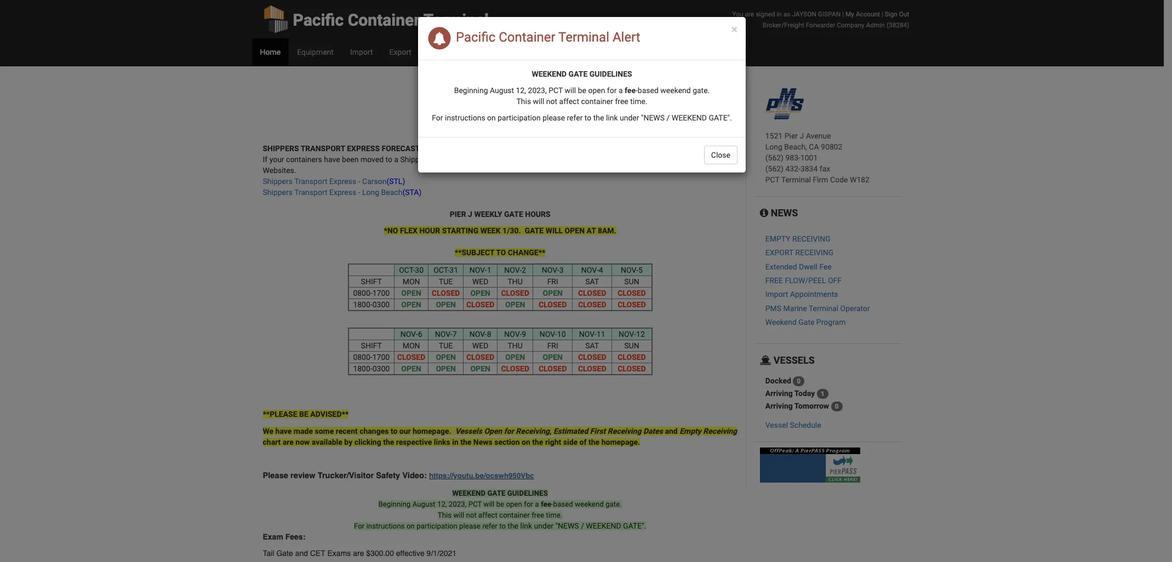 Task type: vqa. For each thing, say whether or not it's contained in the screenshot.


Task type: describe. For each thing, give the bounding box(es) containing it.
beach,
[[784, 142, 807, 151]]

to
[[496, 248, 506, 257]]

1 horizontal spatial 0
[[835, 403, 839, 411]]

0 vertical spatial ,
[[522, 100, 524, 109]]

pct inside weekend gate guidelines beginning august 12, 2023, pct will be open for a fee -based weekend gate. this will not affect container free time. for instructions on participation please refer to the link under "news / weekend gate". exam fees:
[[468, 500, 482, 508]]

2 vertical spatial transport
[[294, 188, 327, 197]]

- inside weekend gate guidelines beginning august 12, 2023, pct will be open for a fee -based weekend gate. this will not affect container free time. for instructions on participation please refer to the link under "news / weekend gate". exam fees:
[[551, 500, 553, 508]]

some
[[315, 427, 334, 436]]

0 vertical spatial link
[[606, 113, 618, 122]]

0 horizontal spatial have
[[275, 427, 292, 436]]

guidelines for weekend gate guidelines beginning august 12, 2023, pct will be open for a fee -based weekend gate. this will not affect container free time. for instructions on participation please refer to the link under "news / weekend gate". exam fees:
[[507, 489, 548, 497]]

1521
[[765, 132, 783, 140]]

extended
[[765, 262, 797, 271]]

oct-30
[[399, 266, 424, 275]]

0 vertical spatial "news
[[641, 113, 665, 122]]

0 vertical spatial 1
[[487, 266, 491, 275]]

if
[[263, 155, 267, 164]]

2 | from the left
[[882, 10, 883, 18]]

safety
[[376, 471, 400, 480]]

1 horizontal spatial gate".
[[709, 113, 732, 122]]

ca
[[809, 142, 819, 151]]

(38284)
[[886, 21, 909, 29]]

be inside weekend gate guidelines beginning august 12, 2023, pct will be open for a fee -based weekend gate. this will not affect container free time. for instructions on participation please refer to the link under "news / weekend gate". exam fees:
[[496, 500, 504, 508]]

weekend gate guidelines
[[532, 70, 632, 78]]

a inside shippers transport express forecast website if your containers have been moved to a shippers transport express location you can also check on the container using the below forecast websites. shippers transport express - carson (stl) shippers transport express - long beach (sta)
[[394, 155, 398, 164]]

weekend gate program link
[[765, 318, 846, 327]]

tail gate and cet exams are $300.00 effective 9/1/2021
[[263, 549, 456, 558]]

fee inside weekend gate guidelines beginning august 12, 2023, pct will be open for a fee -based weekend gate. this will not affect container free time. for instructions on participation please refer to the link under "news / weekend gate". exam fees:
[[541, 500, 551, 508]]

for inside weekend gate guidelines beginning august 12, 2023, pct will be open for a fee -based weekend gate. this will not affect container free time. for instructions on participation please refer to the link under "news / weekend gate". exam fees:
[[524, 500, 533, 508]]

wed for 1
[[472, 277, 488, 286]]

pacific container terminal image
[[765, 88, 804, 119]]

terminal inside the empty receiving export receiving extended dwell fee free flow/peel off import appointments pms marine terminal operator weekend gate program
[[809, 304, 838, 313]]

we
[[263, 427, 273, 436]]

pct left yard
[[525, 100, 540, 109]]

import
[[765, 290, 788, 299]]

2 receiving from the left
[[607, 427, 641, 436]]

0 horizontal spatial and
[[295, 549, 308, 558]]

*no
[[384, 226, 398, 235]]

not inside weekend gate guidelines beginning august 12, 2023, pct will be open for a fee -based weekend gate. this will not affect container free time. for instructions on participation please refer to the link under "news / weekend gate". exam fees:
[[466, 511, 477, 519]]

of
[[580, 438, 587, 447]]

0 vertical spatial homepage.
[[413, 427, 451, 436]]

check
[[570, 155, 590, 164]]

yard
[[541, 100, 557, 109]]

nov-3
[[542, 266, 564, 275]]

flow/peel
[[785, 276, 826, 285]]

oct- for 30
[[399, 266, 415, 275]]

today is tuesday, october 31
[[638, 84, 737, 93]]

please inside weekend gate guidelines beginning august 12, 2023, pct will be open for a fee -based weekend gate. this will not affect container free time. for instructions on participation please refer to the link under "news / weekend gate". exam fees:
[[459, 522, 481, 530]]

to inside shippers transport express forecast website if your containers have been moved to a shippers transport express location you can also check on the container using the below forecast websites. shippers transport express - carson (stl) shippers transport express - long beach (sta)
[[385, 155, 392, 164]]

oct-31
[[434, 266, 458, 275]]

0 vertical spatial /
[[667, 113, 670, 122]]

1 vertical spatial transport
[[294, 177, 327, 186]]

broker/freight
[[763, 21, 804, 29]]

open
[[484, 427, 502, 436]]

1 inside the docked 0 arriving today 1 arriving tomorrow 0
[[821, 390, 824, 398]]

gate". inside weekend gate guidelines beginning august 12, 2023, pct will be open for a fee -based weekend gate. this will not affect container free time. for instructions on participation please refer to the link under "news / weekend gate". exam fees:
[[623, 522, 646, 530]]

pier
[[450, 210, 466, 219]]

export
[[765, 248, 793, 257]]

1 vertical spatial shippers
[[263, 177, 293, 186]]

1800- for open
[[353, 300, 372, 309]]

0 vertical spatial refer
[[567, 113, 583, 122]]

sun for 5
[[624, 277, 639, 286]]

code
[[830, 175, 848, 184]]

website
[[422, 144, 453, 153]]

0800- for open
[[353, 289, 372, 298]]

beach
[[381, 188, 402, 197]]

tue for 7
[[439, 341, 453, 350]]

0 vertical spatial shippers
[[400, 155, 430, 164]]

0 horizontal spatial j
[[468, 210, 472, 219]]

vessels for vessels
[[771, 354, 815, 366]]

this inside the beginning august 12, 2023, pct will be open for a fee -based weekend gate. this will not affect container free time.
[[516, 97, 531, 106]]

will up '9/1/2021'
[[453, 511, 464, 519]]

3 receiving from the left
[[703, 427, 737, 436]]

1700 for closed
[[372, 353, 390, 362]]

1001
[[800, 153, 818, 162]]

in inside you are signed in as jayson gispan | my account | sign out broker/freight forwarder company admin (38284)
[[777, 10, 782, 18]]

my account link
[[845, 10, 880, 18]]

my
[[845, 10, 854, 18]]

wed for 8
[[472, 341, 488, 350]]

based inside the beginning august 12, 2023, pct will be open for a fee -based weekend gate. this will not affect container free time.
[[638, 86, 659, 95]]

1 | from the left
[[842, 10, 844, 18]]

right
[[545, 438, 561, 447]]

today inside the docked 0 arriving today 1 arriving tomorrow 0
[[794, 389, 815, 398]]

container inside the beginning august 12, 2023, pct will be open for a fee -based weekend gate. this will not affect container free time.
[[581, 97, 613, 106]]

https://youtu.be/ocswh950vbc
[[429, 472, 534, 480]]

this inside weekend gate guidelines beginning august 12, 2023, pct will be open for a fee -based weekend gate. this will not affect container free time. for instructions on participation please refer to the link under "news / weekend gate". exam fees:
[[438, 511, 452, 519]]

pct inside the beginning august 12, 2023, pct will be open for a fee -based weekend gate. this will not affect container free time.
[[549, 86, 563, 95]]

time. inside the beginning august 12, 2023, pct will be open for a fee -based weekend gate. this will not affect container free time.
[[630, 97, 647, 106]]

will right here
[[533, 97, 544, 106]]

weekend
[[765, 318, 797, 327]]

1800- for closed
[[353, 364, 372, 373]]

flex
[[400, 226, 418, 235]]

pms marine terminal operator link
[[765, 304, 870, 313]]

at
[[587, 226, 596, 235]]

info circle image
[[760, 208, 768, 218]]

on inside shippers transport express forecast website if your containers have been moved to a shippers transport express location you can also check on the container using the below forecast websites. shippers transport express - carson (stl) shippers transport express - long beach (sta)
[[592, 155, 600, 164]]

vessel schedule link
[[765, 421, 821, 430]]

1 (562) from the top
[[765, 153, 784, 162]]

9/1/2021
[[427, 549, 456, 558]]

tail
[[263, 549, 274, 558]]

first
[[590, 427, 606, 436]]

432-
[[785, 164, 800, 173]]

nov-4
[[581, 266, 603, 275]]

exam
[[263, 533, 283, 541]]

can
[[539, 155, 552, 164]]

links
[[434, 438, 450, 447]]

fri for 10
[[547, 341, 558, 350]]

vessel
[[765, 421, 788, 430]]

open inside the beginning august 12, 2023, pct will be open for a fee -based weekend gate. this will not affect container free time.
[[588, 86, 605, 95]]

4
[[599, 266, 603, 275]]

on down click
[[487, 113, 496, 122]]

exams
[[327, 549, 351, 558]]

company
[[837, 21, 864, 29]]

nov- for 8
[[469, 330, 487, 339]]

extended dwell fee link
[[765, 262, 832, 271]]

2 vertical spatial express
[[329, 188, 356, 197]]

beginning august inside the beginning august 12, 2023, pct will be open for a fee -based weekend gate. this will not affect container free time.
[[454, 86, 514, 95]]

recent
[[336, 427, 358, 436]]

time. inside weekend gate guidelines beginning august 12, 2023, pct will be open for a fee -based weekend gate. this will not affect container free time. for instructions on participation please refer to the link under "news / weekend gate". exam fees:
[[546, 511, 562, 519]]

1 horizontal spatial under
[[620, 113, 639, 122]]

6
[[418, 330, 422, 339]]

thu for 9
[[508, 341, 523, 350]]

schedule
[[790, 421, 821, 430]]

0 vertical spatial express
[[467, 155, 494, 164]]

nov-7
[[435, 330, 457, 339]]

shift for closed
[[361, 341, 382, 350]]

0 vertical spatial 31
[[729, 84, 737, 93]]

to the
[[585, 113, 604, 122]]

nov- for 12
[[619, 330, 636, 339]]

3
[[559, 266, 564, 275]]

the inside weekend gate guidelines beginning august 12, 2023, pct will be open for a fee -based weekend gate. this will not affect container free time. for instructions on participation please refer to the link under "news / weekend gate". exam fees:
[[508, 522, 518, 530]]

12, inside the beginning august 12, 2023, pct will be open for a fee -based weekend gate. this will not affect container free time.
[[516, 86, 526, 95]]

alert
[[613, 30, 640, 45]]

j inside "1521 pier j avenue long beach, ca 90802 (562) 983-1001 (562) 432-3834 fax pct terminal firm code w182"
[[800, 132, 804, 140]]

1 horizontal spatial participation
[[498, 113, 541, 122]]

signed
[[756, 10, 775, 18]]

location
[[496, 155, 523, 164]]

below
[[682, 155, 702, 164]]

nov-8
[[469, 330, 491, 339]]

1 vertical spatial 31
[[449, 266, 458, 275]]

nov-2
[[504, 266, 526, 275]]

nov- for 2
[[504, 266, 522, 275]]

pacific container terminal alert
[[453, 30, 640, 45]]

your
[[269, 155, 284, 164]]

terminal inside "1521 pier j avenue long beach, ca 90802 (562) 983-1001 (562) 432-3834 fax pct terminal firm code w182"
[[781, 175, 811, 184]]

tomorrow
[[794, 402, 829, 410]]

pier
[[784, 132, 798, 140]]

on inside weekend gate guidelines beginning august 12, 2023, pct will be open for a fee -based weekend gate. this will not affect container free time. for instructions on participation please refer to the link under "news / weekend gate". exam fees:
[[407, 522, 415, 530]]

sign
[[885, 10, 897, 18]]

docked
[[765, 376, 791, 385]]

2 map from the left
[[559, 100, 574, 109]]

shippers transport express forecast website if your containers have been moved to a shippers transport express location you can also check on the container using the below forecast websites. shippers transport express - carson (stl) shippers transport express - long beach (sta)
[[263, 144, 734, 197]]

trucker/visitor
[[318, 471, 374, 480]]

0800-1700 for closed
[[353, 353, 390, 362]]

pct yard map link
[[525, 100, 574, 109]]

1 vertical spatial express
[[329, 177, 356, 186]]

nov- for 7
[[435, 330, 452, 339]]

0300 for closed
[[372, 364, 390, 373]]

jayson
[[792, 10, 816, 18]]

nov-9
[[504, 330, 526, 339]]

will down https://youtu.be/ocswh950vbc
[[484, 500, 494, 508]]

0300 for open
[[372, 300, 390, 309]]

nov-6
[[400, 330, 422, 339]]

a inside weekend gate guidelines beginning august 12, 2023, pct will be open for a fee -based weekend gate. this will not affect container free time. for instructions on participation please refer to the link under "news / weekend gate". exam fees:
[[535, 500, 539, 508]]

be inside the beginning august 12, 2023, pct will be open for a fee -based weekend gate. this will not affect container free time.
[[578, 86, 586, 95]]

guidelines for weekend gate guidelines
[[589, 70, 632, 78]]

0 vertical spatial news
[[768, 207, 798, 219]]

affect inside weekend gate guidelines beginning august 12, 2023, pct will be open for a fee -based weekend gate. this will not affect container free time. for instructions on participation please refer to the link under "news / weekend gate". exam fees:
[[478, 511, 497, 519]]

for inside the beginning august 12, 2023, pct will be open for a fee -based weekend gate. this will not affect container free time.
[[607, 86, 617, 95]]

gate inside the empty receiving export receiving extended dwell fee free flow/peel off import appointments pms marine terminal operator weekend gate program
[[798, 318, 814, 327]]

refer inside weekend gate guidelines beginning august 12, 2023, pct will be open for a fee -based weekend gate. this will not affect container free time. for instructions on participation please refer to the link under "news / weekend gate". exam fees:
[[482, 522, 497, 530]]

0 vertical spatial 0
[[797, 378, 801, 385]]

11
[[597, 330, 605, 339]]

hour
[[419, 226, 440, 235]]

2 arriving from the top
[[765, 402, 793, 410]]

gispan
[[818, 10, 841, 18]]

admin
[[866, 21, 885, 29]]

sat for 11
[[585, 341, 599, 350]]

to inside weekend gate guidelines beginning august 12, 2023, pct will be open for a fee -based weekend gate. this will not affect container free time. for instructions on participation please refer to the link under "news / weekend gate". exam fees:
[[499, 522, 506, 530]]

under inside weekend gate guidelines beginning august 12, 2023, pct will be open for a fee -based weekend gate. this will not affect container free time. for instructions on participation please refer to the link under "news / weekend gate". exam fees:
[[534, 522, 553, 530]]



Task type: locate. For each thing, give the bounding box(es) containing it.
change**
[[508, 248, 545, 257]]

gate up *no flex hour starting week 1/30.  gate will open at 8am.
[[504, 210, 523, 219]]

0 horizontal spatial gate.
[[606, 500, 622, 508]]

fri
[[547, 277, 558, 286], [547, 341, 558, 350]]

affect right yard
[[559, 97, 579, 106]]

1 vertical spatial please
[[459, 522, 481, 530]]

tue
[[439, 277, 453, 286], [439, 341, 453, 350]]

vessels for vessels open for receiving , estimated first receiving dates and empty receiving chart are now available by clicking the respective links in the news section on the right side of the homepage.
[[455, 427, 482, 436]]

to down forecast
[[385, 155, 392, 164]]

gate down https://youtu.be/ocswh950vbc
[[487, 489, 505, 497]]

nov- for 3
[[542, 266, 559, 275]]

2023, inside weekend gate guidelines beginning august 12, 2023, pct will be open for a fee -based weekend gate. this will not affect container free time. for instructions on participation please refer to the link under "news / weekend gate". exam fees:
[[449, 500, 467, 508]]

advised**
[[310, 410, 349, 419]]

vessel schedule
[[765, 421, 821, 430]]

gate
[[569, 70, 588, 78], [504, 210, 523, 219], [525, 226, 544, 235], [487, 489, 505, 497]]

tue for 31
[[439, 277, 453, 286]]

0 vertical spatial gate
[[798, 318, 814, 327]]

please down https://youtu.be/ocswh950vbc link
[[459, 522, 481, 530]]

1 horizontal spatial for
[[524, 500, 533, 508]]

arriving up vessel on the right
[[765, 402, 793, 410]]

transport
[[432, 155, 465, 164], [294, 177, 327, 186], [294, 188, 327, 197]]

31 left nov-1
[[449, 266, 458, 275]]

- inside the beginning august 12, 2023, pct will be open for a fee -based weekend gate. this will not affect container free time.
[[636, 86, 638, 95]]

2023, up yard
[[528, 86, 547, 95]]

, up right
[[550, 427, 551, 436]]

transport
[[301, 144, 345, 153]]

0 horizontal spatial vessels
[[455, 427, 482, 436]]

pct up pct yard map "link"
[[549, 86, 563, 95]]

to down https://youtu.be/ocswh950vbc link
[[499, 522, 506, 530]]

2 0800-1700 from the top
[[353, 353, 390, 362]]

1 vertical spatial under
[[534, 522, 553, 530]]

0 right tomorrow
[[835, 403, 839, 411]]

forecast
[[704, 155, 734, 164]]

news inside vessels open for receiving , estimated first receiving dates and empty receiving chart are now available by clicking the respective links in the news section on the right side of the homepage.
[[473, 438, 492, 447]]

sun down nov-12
[[624, 341, 639, 350]]

1 vertical spatial refer
[[482, 522, 497, 530]]

long inside shippers transport express forecast website if your containers have been moved to a shippers transport express location you can also check on the container using the below forecast websites. shippers transport express - carson (stl) shippers transport express - long beach (sta)
[[362, 188, 379, 197]]

1 horizontal spatial gate.
[[693, 86, 710, 95]]

0 vertical spatial 0800-1700
[[353, 289, 390, 298]]

1 vertical spatial container
[[615, 155, 647, 164]]

1 horizontal spatial ,
[[550, 427, 551, 436]]

1 1800- from the top
[[353, 300, 372, 309]]

receiving up "export receiving" link
[[792, 234, 831, 243]]

0 vertical spatial receiving
[[792, 234, 831, 243]]

0 horizontal spatial long
[[362, 188, 379, 197]]

1 vertical spatial 1800-0300
[[353, 364, 390, 373]]

this up '9/1/2021'
[[438, 511, 452, 519]]

export receiving link
[[765, 248, 834, 257]]

and right dates
[[665, 427, 678, 436]]

moved
[[360, 155, 384, 164]]

thu down nov-9
[[508, 341, 523, 350]]

1 vertical spatial link
[[520, 522, 532, 530]]

w182
[[850, 175, 870, 184]]

today left is
[[638, 84, 659, 93]]

wed
[[472, 277, 488, 286], [472, 341, 488, 350]]

gate inside weekend gate guidelines beginning august 12, 2023, pct will be open for a fee -based weekend gate. this will not affect container free time. for instructions on participation please refer to the link under "news / weekend gate". exam fees:
[[487, 489, 505, 497]]

gate down pms marine terminal operator link
[[798, 318, 814, 327]]

0 horizontal spatial container
[[499, 511, 530, 519]]

have down "transport"
[[324, 155, 340, 164]]

homepage. inside vessels open for receiving , estimated first receiving dates and empty receiving chart are now available by clicking the respective links in the news section on the right side of the homepage.
[[601, 438, 640, 447]]

for
[[607, 86, 617, 95], [504, 427, 514, 436], [524, 500, 533, 508]]

2 vertical spatial container
[[499, 511, 530, 519]]

wed down nov-1
[[472, 277, 488, 286]]

1 vertical spatial 1
[[821, 390, 824, 398]]

0 horizontal spatial 1
[[487, 266, 491, 275]]

sat down nov-4
[[585, 277, 599, 286]]

0 vertical spatial weekend
[[660, 86, 691, 95]]

gate down hours
[[525, 226, 544, 235]]

container left using
[[615, 155, 647, 164]]

guidelines inside weekend gate guidelines beginning august 12, 2023, pct will be open for a fee -based weekend gate. this will not affect container free time. for instructions on participation please refer to the link under "news / weekend gate". exam fees:
[[507, 489, 548, 497]]

now
[[296, 438, 310, 447]]

pct inside "1521 pier j avenue long beach, ca 90802 (562) 983-1001 (562) 432-3834 fax pct terminal firm code w182"
[[765, 175, 779, 184]]

participation
[[498, 113, 541, 122], [417, 522, 457, 530]]

shift for open
[[361, 277, 382, 286]]

nov-12
[[619, 330, 645, 339]]

7
[[452, 330, 457, 339]]

0 vertical spatial wed
[[472, 277, 488, 286]]

1 sat from the top
[[585, 277, 599, 286]]

1 horizontal spatial and
[[665, 427, 678, 436]]

1 vertical spatial in
[[452, 438, 458, 447]]

carson
[[362, 177, 387, 186]]

fri for 3
[[547, 277, 558, 286]]

based
[[638, 86, 659, 95], [553, 500, 573, 508]]

1 horizontal spatial not
[[546, 97, 557, 106]]

2 sun from the top
[[624, 341, 639, 350]]

0 vertical spatial container
[[581, 97, 613, 106]]

1 vertical spatial vessels
[[455, 427, 482, 436]]

/ inside weekend gate guidelines beginning august 12, 2023, pct will be open for a fee -based weekend gate. this will not affect container free time. for instructions on participation please refer to the link under "news / weekend gate". exam fees:
[[581, 522, 584, 530]]

a inside the beginning august 12, 2023, pct will be open for a fee -based weekend gate. this will not affect container free time.
[[619, 86, 623, 95]]

0 horizontal spatial beginning august
[[378, 500, 435, 508]]

(562) left 983-
[[765, 153, 784, 162]]

beginning august inside weekend gate guidelines beginning august 12, 2023, pct will be open for a fee -based weekend gate. this will not affect container free time. for instructions on participation please refer to the link under "news / weekend gate". exam fees:
[[378, 500, 435, 508]]

1 horizontal spatial oct-
[[434, 266, 449, 275]]

nov- right 10
[[579, 330, 597, 339]]

| left sign
[[882, 10, 883, 18]]

0 horizontal spatial under
[[534, 522, 553, 530]]

sign out link
[[885, 10, 909, 18]]

thu down nov-2
[[508, 277, 523, 286]]

instructions up $300.00
[[366, 522, 405, 530]]

1 horizontal spatial container
[[581, 97, 613, 106]]

on right check
[[592, 155, 600, 164]]

2 vertical spatial for
[[354, 522, 365, 530]]

express
[[467, 155, 494, 164], [329, 177, 356, 186], [329, 188, 356, 197]]

sat down nov-11
[[585, 341, 599, 350]]

1 vertical spatial this
[[438, 511, 452, 519]]

free inside the beginning august 12, 2023, pct will be open for a fee -based weekend gate. this will not affect container free time.
[[615, 97, 628, 106]]

0 horizontal spatial /
[[581, 522, 584, 530]]

5
[[638, 266, 643, 275]]

made
[[294, 427, 313, 436]]

1 wed from the top
[[472, 277, 488, 286]]

1800-
[[353, 300, 372, 309], [353, 364, 372, 373]]

1 vertical spatial participation
[[417, 522, 457, 530]]

video:
[[402, 471, 427, 480]]

in inside vessels open for receiving , estimated first receiving dates and empty receiving chart are now available by clicking the respective links in the news section on the right side of the homepage.
[[452, 438, 458, 447]]

2 mon from the top
[[403, 341, 420, 350]]

nov- right 7 in the left of the page
[[469, 330, 487, 339]]

×
[[731, 23, 738, 36]]

2 1800- from the top
[[353, 364, 372, 373]]

for for for instructions on participation please refer to the link under "news / weekend gate".
[[432, 113, 443, 122]]

and inside vessels open for receiving , estimated first receiving dates and empty receiving chart are now available by clicking the respective links in the news section on the right side of the homepage.
[[665, 427, 678, 436]]

container for pacific container terminal
[[348, 10, 420, 30]]

are
[[745, 10, 754, 18], [283, 438, 294, 447], [353, 549, 364, 558]]

guidelines
[[589, 70, 632, 78], [507, 489, 548, 497]]

thu for 2
[[508, 277, 523, 286]]

(562) left 432-
[[765, 164, 784, 173]]

vessels inside vessels open for receiving , estimated first receiving dates and empty receiving chart are now available by clicking the respective links in the news section on the right side of the homepage.
[[455, 427, 482, 436]]

vessels
[[771, 354, 815, 366], [455, 427, 482, 436]]

be
[[299, 410, 308, 419]]

forwarder
[[806, 21, 835, 29]]

nov- down to
[[504, 266, 522, 275]]

0 horizontal spatial news
[[473, 438, 492, 447]]

0 vertical spatial transport
[[432, 155, 465, 164]]

pacific for pacific container terminal
[[293, 10, 344, 30]]

1 horizontal spatial instructions
[[445, 113, 485, 122]]

are right you
[[745, 10, 754, 18]]

1 horizontal spatial 12,
[[516, 86, 526, 95]]

0 horizontal spatial |
[[842, 10, 844, 18]]

0 vertical spatial free
[[615, 97, 628, 106]]

for for for terminal map click here , pct yard map
[[426, 100, 437, 109]]

1 horizontal spatial guidelines
[[589, 70, 632, 78]]

1 horizontal spatial link
[[606, 113, 618, 122]]

shift
[[361, 277, 382, 286], [361, 341, 382, 350]]

clicking
[[354, 438, 381, 447]]

mon
[[403, 277, 420, 286], [403, 341, 420, 350]]

1 0800-1700 from the top
[[353, 289, 390, 298]]

dates
[[643, 427, 663, 436]]

transport down containers
[[294, 177, 327, 186]]

and
[[665, 427, 678, 436], [295, 549, 308, 558]]

operator
[[840, 304, 870, 313]]

1800-0300 for open
[[353, 300, 390, 309]]

1 vertical spatial are
[[283, 438, 294, 447]]

0 vertical spatial to
[[385, 155, 392, 164]]

1 map from the left
[[472, 100, 487, 109]]

sun down nov-5
[[624, 277, 639, 286]]

express left location
[[467, 155, 494, 164]]

empty
[[680, 427, 701, 436]]

long inside "1521 pier j avenue long beach, ca 90802 (562) 983-1001 (562) 432-3834 fax pct terminal firm code w182"
[[765, 142, 782, 151]]

firm
[[813, 175, 828, 184]]

arriving down docked
[[765, 389, 793, 398]]

guidelines down https://youtu.be/ocswh950vbc link
[[507, 489, 548, 497]]

0 horizontal spatial ,
[[522, 100, 524, 109]]

1 0800- from the top
[[353, 289, 372, 298]]

0 horizontal spatial gate
[[276, 549, 293, 558]]

nov- for 9
[[504, 330, 522, 339]]

0 horizontal spatial based
[[553, 500, 573, 508]]

1 horizontal spatial |
[[882, 10, 883, 18]]

are left now
[[283, 438, 294, 447]]

map right yard
[[559, 100, 574, 109]]

1 horizontal spatial weekend
[[660, 86, 691, 95]]

pacific
[[293, 10, 344, 30], [456, 30, 495, 45]]

have right we
[[275, 427, 292, 436]]

nov- for 11
[[579, 330, 597, 339]]

are inside you are signed in as jayson gispan | my account | sign out broker/freight forwarder company admin (38284)
[[745, 10, 754, 18]]

12, inside weekend gate guidelines beginning august 12, 2023, pct will be open for a fee -based weekend gate. this will not affect container free time. for instructions on participation please refer to the link under "news / weekend gate". exam fees:
[[437, 500, 447, 508]]

are inside vessels open for receiving , estimated first receiving dates and empty receiving chart are now available by clicking the respective links in the news section on the right side of the homepage.
[[283, 438, 294, 447]]

1 fri from the top
[[547, 277, 558, 286]]

0 horizontal spatial homepage.
[[413, 427, 451, 436]]

2 shift from the top
[[361, 341, 382, 350]]

will down weekend gate guidelines
[[565, 86, 576, 95]]

container inside weekend gate guidelines beginning august 12, 2023, pct will be open for a fee -based weekend gate. this will not affect container free time. for instructions on participation please refer to the link under "news / weekend gate". exam fees:
[[499, 511, 530, 519]]

nov-10
[[540, 330, 566, 339]]

1 vertical spatial sun
[[624, 341, 639, 350]]

1 receiving from the left
[[516, 427, 550, 436]]

nov- for 5
[[621, 266, 638, 275]]

1 thu from the top
[[508, 277, 523, 286]]

0 horizontal spatial instructions
[[366, 522, 405, 530]]

container for pacific container terminal alert
[[499, 30, 555, 45]]

1 shift from the top
[[361, 277, 382, 286]]

terminal
[[423, 10, 489, 30], [558, 30, 609, 45], [439, 100, 470, 109], [781, 175, 811, 184], [809, 304, 838, 313]]

nov- for 1
[[469, 266, 487, 275]]

long down carson
[[362, 188, 379, 197]]

dwell
[[799, 262, 817, 271]]

0 horizontal spatial today
[[638, 84, 659, 93]]

vessels left open at left
[[455, 427, 482, 436]]

0800-1700 for open
[[353, 289, 390, 298]]

1 vertical spatial sat
[[585, 341, 599, 350]]

sat for 4
[[585, 277, 599, 286]]

0 vertical spatial instructions
[[445, 113, 485, 122]]

1 tue from the top
[[439, 277, 453, 286]]

0 horizontal spatial fee
[[541, 500, 551, 508]]

our
[[399, 427, 411, 436]]

2
[[522, 266, 526, 275]]

1 vertical spatial open
[[506, 500, 522, 508]]

tue down oct-31
[[439, 277, 453, 286]]

instructions down for terminal map click here , pct yard map
[[445, 113, 485, 122]]

31 right october on the top of page
[[729, 84, 737, 93]]

1 vertical spatial gate".
[[623, 522, 646, 530]]

receiving right empty
[[703, 427, 737, 436]]

2 fri from the top
[[547, 341, 558, 350]]

nov- for 10
[[540, 330, 557, 339]]

0 vertical spatial 1800-0300
[[353, 300, 390, 309]]

1 1800-0300 from the top
[[353, 300, 390, 309]]

0 horizontal spatial receiving
[[516, 427, 550, 436]]

sun for 12
[[624, 341, 639, 350]]

this
[[516, 97, 531, 106], [438, 511, 452, 519]]

mon for 30
[[403, 277, 420, 286]]

container up to the
[[581, 97, 613, 106]]

be down https://youtu.be/ocswh950vbc
[[496, 500, 504, 508]]

1 vertical spatial long
[[362, 188, 379, 197]]

instructions inside weekend gate guidelines beginning august 12, 2023, pct will be open for a fee -based weekend gate. this will not affect container free time. for instructions on participation please refer to the link under "news / weekend gate". exam fees:
[[366, 522, 405, 530]]

we have made some recent changes to our homepage.
[[263, 427, 451, 436]]

0 vertical spatial 0300
[[372, 300, 390, 309]]

nov- right 3
[[581, 266, 599, 275]]

shippers
[[263, 144, 299, 153]]

free inside weekend gate guidelines beginning august 12, 2023, pct will be open for a fee -based weekend gate. this will not affect container free time. for instructions on participation please refer to the link under "news / weekend gate". exam fees:
[[532, 511, 544, 519]]

0 horizontal spatial in
[[452, 438, 458, 447]]

for inside vessels open for receiving , estimated first receiving dates and empty receiving chart are now available by clicking the respective links in the news section on the right side of the homepage.
[[504, 427, 514, 436]]

container down https://youtu.be/ocswh950vbc link
[[499, 511, 530, 519]]

0 vertical spatial gate".
[[709, 113, 732, 122]]

news up "empty"
[[768, 207, 798, 219]]

0 horizontal spatial participation
[[417, 522, 457, 530]]

1 horizontal spatial gate
[[798, 318, 814, 327]]

for inside weekend gate guidelines beginning august 12, 2023, pct will be open for a fee -based weekend gate. this will not affect container free time. for instructions on participation please refer to the link under "news / weekend gate". exam fees:
[[354, 522, 365, 530]]

participation up '9/1/2021'
[[417, 522, 457, 530]]

express down 'shippers transport express - carson' link
[[329, 188, 356, 197]]

2 thu from the top
[[508, 341, 523, 350]]

1 oct- from the left
[[399, 266, 415, 275]]

mon for 6
[[403, 341, 420, 350]]

1 horizontal spatial please
[[543, 113, 565, 122]]

0800- for closed
[[353, 353, 372, 362]]

receiving up dwell on the top
[[795, 248, 834, 257]]

2023, down https://youtu.be/ocswh950vbc
[[449, 500, 467, 508]]

0 vertical spatial mon
[[403, 277, 420, 286]]

vessels up docked
[[771, 354, 815, 366]]

pct up info circle icon
[[765, 175, 779, 184]]

gate. inside the beginning august 12, 2023, pct will be open for a fee -based weekend gate. this will not affect container free time.
[[693, 86, 710, 95]]

out
[[899, 10, 909, 18]]

2 horizontal spatial a
[[619, 86, 623, 95]]

nov- for 4
[[581, 266, 599, 275]]

please
[[543, 113, 565, 122], [459, 522, 481, 530]]

in right links
[[452, 438, 458, 447]]

oct-
[[399, 266, 415, 275], [434, 266, 449, 275]]

0 vertical spatial gate.
[[693, 86, 710, 95]]

open inside weekend gate guidelines beginning august 12, 2023, pct will be open for a fee -based weekend gate. this will not affect container free time. for instructions on participation please refer to the link under "news / weekend gate". exam fees:
[[506, 500, 522, 508]]

0 horizontal spatial 12,
[[437, 500, 447, 508]]

0 vertical spatial not
[[546, 97, 557, 106]]

2 0300 from the top
[[372, 364, 390, 373]]

on inside vessels open for receiving , estimated first receiving dates and empty receiving chart are now available by clicking the respective links in the news section on the right side of the homepage.
[[522, 438, 530, 447]]

empty receiving link
[[765, 234, 831, 243]]

news down open at left
[[473, 438, 492, 447]]

receiving up right
[[516, 427, 550, 436]]

1 up tomorrow
[[821, 390, 824, 398]]

link inside weekend gate guidelines beginning august 12, 2023, pct will be open for a fee -based weekend gate. this will not affect container free time. for instructions on participation please refer to the link under "news / weekend gate". exam fees:
[[520, 522, 532, 530]]

2 sat from the top
[[585, 341, 599, 350]]

0 horizontal spatial gate".
[[623, 522, 646, 530]]

gate".
[[709, 113, 732, 122], [623, 522, 646, 530]]

to left the our
[[391, 427, 397, 436]]

mon down 'nov-6'
[[403, 341, 420, 350]]

0 vertical spatial sat
[[585, 277, 599, 286]]

2 vertical spatial shippers
[[263, 188, 293, 197]]

1 vertical spatial fee
[[541, 500, 551, 508]]

1 vertical spatial today
[[794, 389, 815, 398]]

2023, inside the beginning august 12, 2023, pct will be open for a fee -based weekend gate. this will not affect container free time.
[[528, 86, 547, 95]]

news
[[768, 207, 798, 219], [473, 438, 492, 447]]

"news inside weekend gate guidelines beginning august 12, 2023, pct will be open for a fee -based weekend gate. this will not affect container free time. for instructions on participation please refer to the link under "news / weekend gate". exam fees:
[[555, 522, 579, 530]]

10
[[557, 330, 566, 339]]

also
[[553, 155, 568, 164]]

pct
[[549, 86, 563, 95], [525, 100, 540, 109], [765, 175, 779, 184], [468, 500, 482, 508]]

homepage. up links
[[413, 427, 451, 436]]

1 horizontal spatial are
[[353, 549, 364, 558]]

0 right docked
[[797, 378, 801, 385]]

instructions
[[445, 113, 485, 122], [366, 522, 405, 530]]

gate. inside weekend gate guidelines beginning august 12, 2023, pct will be open for a fee -based weekend gate. this will not affect container free time. for instructions on participation please refer to the link under "news / weekend gate". exam fees:
[[606, 500, 622, 508]]

,
[[522, 100, 524, 109], [550, 427, 551, 436]]

pierpass image
[[760, 448, 860, 483]]

a
[[619, 86, 623, 95], [394, 155, 398, 164], [535, 500, 539, 508]]

nov- right the 2
[[542, 266, 559, 275]]

(stl)
[[387, 177, 405, 186]]

nov- right the 8 at left bottom
[[504, 330, 522, 339]]

weekend inside the beginning august 12, 2023, pct will be open for a fee -based weekend gate. this will not affect container free time.
[[660, 86, 691, 95]]

1 vertical spatial gate
[[276, 549, 293, 558]]

1 vertical spatial ,
[[550, 427, 551, 436]]

have inside shippers transport express forecast website if your containers have been moved to a shippers transport express location you can also check on the container using the below forecast websites. shippers transport express - carson (stl) shippers transport express - long beach (sta)
[[324, 155, 340, 164]]

2 1700 from the top
[[372, 353, 390, 362]]

nov- right 11
[[619, 330, 636, 339]]

, right click
[[522, 100, 524, 109]]

1 arriving from the top
[[765, 389, 793, 398]]

estimated
[[553, 427, 588, 436]]

ship image
[[760, 355, 771, 365]]

12, down https://youtu.be/ocswh950vbc
[[437, 500, 447, 508]]

1 horizontal spatial 2023,
[[528, 86, 547, 95]]

2 vertical spatial are
[[353, 549, 364, 558]]

, inside vessels open for receiving , estimated first receiving dates and empty receiving chart are now available by clicking the respective links in the news section on the right side of the homepage.
[[550, 427, 551, 436]]

https://youtu.be/ocswh950vbc link
[[429, 472, 534, 480]]

nov- right 6 on the bottom left of the page
[[435, 330, 452, 339]]

express
[[347, 144, 380, 153]]

open down weekend gate guidelines
[[588, 86, 605, 95]]

fax
[[820, 164, 830, 173]]

1800-0300 for closed
[[353, 364, 390, 373]]

beginning august up click
[[454, 86, 514, 95]]

transport down "website"
[[432, 155, 465, 164]]

fee inside the beginning august 12, 2023, pct will be open for a fee -based weekend gate. this will not affect container free time.
[[625, 86, 636, 95]]

nov- for 6
[[400, 330, 418, 339]]

1 1700 from the top
[[372, 289, 390, 298]]

1 sun from the top
[[624, 277, 639, 286]]

affect inside the beginning august 12, 2023, pct will be open for a fee -based weekend gate. this will not affect container free time.
[[559, 97, 579, 106]]

receiving
[[516, 427, 550, 436], [607, 427, 641, 436], [703, 427, 737, 436]]

homepage. down first
[[601, 438, 640, 447]]

1 vertical spatial a
[[394, 155, 398, 164]]

2 horizontal spatial for
[[607, 86, 617, 95]]

free flow/peel off link
[[765, 276, 842, 285]]

available
[[312, 438, 342, 447]]

on up effective
[[407, 522, 415, 530]]

be down weekend gate guidelines
[[578, 86, 586, 95]]

fri down nov-10
[[547, 341, 558, 350]]

30
[[415, 266, 424, 275]]

will
[[546, 226, 563, 235]]

based inside weekend gate guidelines beginning august 12, 2023, pct will be open for a fee -based weekend gate. this will not affect container free time. for instructions on participation please refer to the link under "news / weekend gate". exam fees:
[[553, 500, 573, 508]]

1 vertical spatial 2023,
[[449, 500, 467, 508]]

2 (562) from the top
[[765, 164, 784, 173]]

gate up the beginning august 12, 2023, pct will be open for a fee -based weekend gate. this will not affect container free time.
[[569, 70, 588, 78]]

0 horizontal spatial "news
[[555, 522, 579, 530]]

refer left to the
[[567, 113, 583, 122]]

1 vertical spatial for
[[432, 113, 443, 122]]

beginning august down video:
[[378, 500, 435, 508]]

receiving right first
[[607, 427, 641, 436]]

oct- left oct-31
[[399, 266, 415, 275]]

as
[[783, 10, 790, 18]]

long down the 1521
[[765, 142, 782, 151]]

1 horizontal spatial time.
[[630, 97, 647, 106]]

nov- right 9
[[540, 330, 557, 339]]

affect
[[559, 97, 579, 106], [478, 511, 497, 519]]

1 0300 from the top
[[372, 300, 390, 309]]

you
[[732, 10, 743, 18]]

and left cet
[[295, 549, 308, 558]]

account
[[856, 10, 880, 18]]

changes
[[360, 427, 389, 436]]

1 horizontal spatial fee
[[625, 86, 636, 95]]

participation inside weekend gate guidelines beginning august 12, 2023, pct will be open for a fee -based weekend gate. this will not affect container free time. for instructions on participation please refer to the link under "news / weekend gate". exam fees:
[[417, 522, 457, 530]]

express up "shippers transport express - long beach" link
[[329, 177, 356, 186]]

please down pct yard map "link"
[[543, 113, 565, 122]]

oct- right the 30
[[434, 266, 449, 275]]

2 0800- from the top
[[353, 353, 372, 362]]

2 1800-0300 from the top
[[353, 364, 390, 373]]

oct- for 31
[[434, 266, 449, 275]]

are right 'exams'
[[353, 549, 364, 558]]

not inside the beginning august 12, 2023, pct will be open for a fee -based weekend gate. this will not affect container free time.
[[546, 97, 557, 106]]

container inside shippers transport express forecast website if your containers have been moved to a shippers transport express location you can also check on the container using the below forecast websites. shippers transport express - carson (stl) shippers transport express - long beach (sta)
[[615, 155, 647, 164]]

refer down https://youtu.be/ocswh950vbc link
[[482, 522, 497, 530]]

nov- right 4
[[621, 266, 638, 275]]

2 wed from the top
[[472, 341, 488, 350]]

0 horizontal spatial refer
[[482, 522, 497, 530]]

map left click
[[472, 100, 487, 109]]

not
[[546, 97, 557, 106], [466, 511, 477, 519]]

2 tue from the top
[[439, 341, 453, 350]]

1 mon from the top
[[403, 277, 420, 286]]

1 vertical spatial to
[[391, 427, 397, 436]]

1700 for open
[[372, 289, 390, 298]]

pacific for pacific container terminal alert
[[456, 30, 495, 45]]

**please
[[263, 410, 297, 419]]

weekend inside weekend gate guidelines beginning august 12, 2023, pct will be open for a fee -based weekend gate. this will not affect container free time. for instructions on participation please refer to the link under "news / weekend gate". exam fees:
[[575, 500, 604, 508]]

refer
[[567, 113, 583, 122], [482, 522, 497, 530]]

review
[[290, 471, 315, 480]]

0 vertical spatial tue
[[439, 277, 453, 286]]

0 horizontal spatial link
[[520, 522, 532, 530]]

3834
[[800, 164, 818, 173]]

wed down nov-8
[[472, 341, 488, 350]]

today
[[638, 84, 659, 93], [794, 389, 815, 398]]

1 vertical spatial receiving
[[795, 248, 834, 257]]

2 oct- from the left
[[434, 266, 449, 275]]



